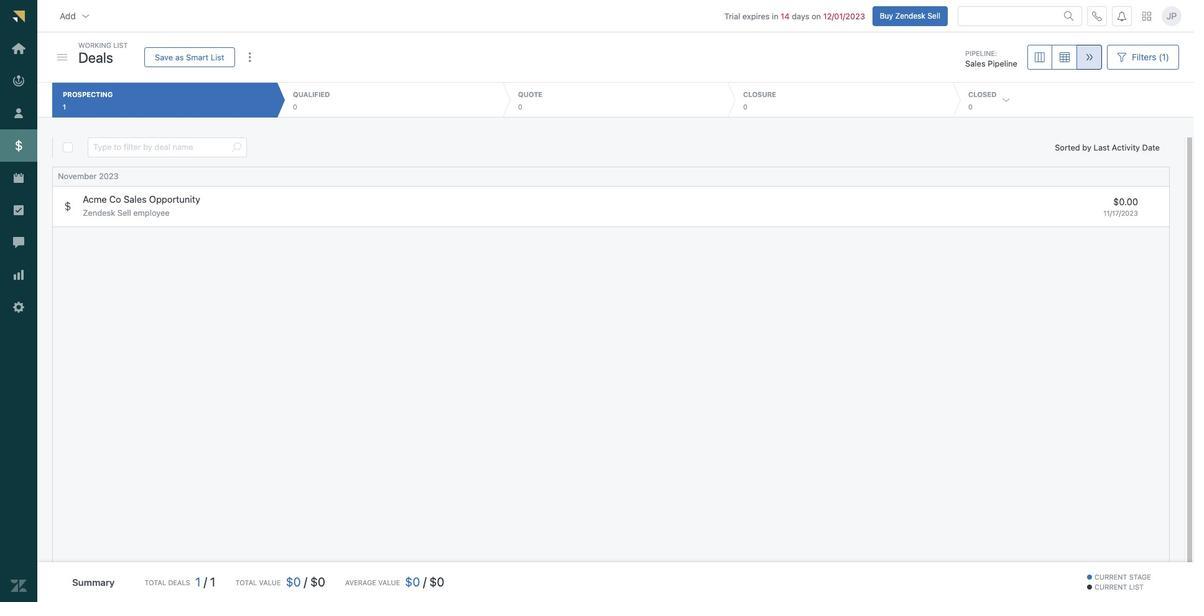 Task type: describe. For each thing, give the bounding box(es) containing it.
sorted
[[1055, 142, 1080, 152]]

/ for total deals 1 / 1
[[204, 575, 207, 589]]

quote 0
[[518, 90, 543, 111]]

stage
[[1129, 573, 1151, 581]]

sales inside acme co sales opportunity zendesk sell employee
[[124, 194, 147, 205]]

qualified
[[293, 90, 330, 98]]

by
[[1083, 142, 1092, 152]]

zendesk inside button
[[895, 11, 926, 20]]

3 $0 from the left
[[405, 575, 420, 589]]

12/01/2023
[[823, 11, 865, 21]]

list
[[1129, 583, 1144, 591]]

add button
[[50, 3, 101, 28]]

closed 0
[[969, 90, 997, 111]]

zendesk sell employee link
[[83, 208, 170, 220]]

save
[[155, 52, 173, 62]]

overflow vertical fill image
[[245, 52, 255, 62]]

11/17/2023
[[1104, 209, 1138, 217]]

value for total value $0 / $0
[[259, 578, 281, 586]]

filters
[[1132, 52, 1157, 62]]

average value $0 / $0
[[345, 575, 445, 589]]

chevron down image
[[81, 11, 91, 21]]

deals image
[[63, 202, 73, 212]]

prospecting
[[63, 90, 113, 98]]

4 $0 from the left
[[430, 575, 445, 589]]

14
[[781, 11, 790, 21]]

1 horizontal spatial 1
[[195, 575, 201, 589]]

days
[[792, 11, 810, 21]]

list inside working list deals
[[113, 41, 128, 49]]

average
[[345, 578, 376, 586]]

trial expires in 14 days on 12/01/2023
[[725, 11, 865, 21]]

save as smart list
[[155, 52, 224, 62]]

sales inside pipeline: sales pipeline
[[965, 59, 986, 69]]

prospecting 1
[[63, 90, 113, 111]]

opportunity
[[149, 194, 200, 205]]

co
[[109, 194, 121, 205]]

expires
[[743, 11, 770, 21]]

buy zendesk sell
[[880, 11, 941, 20]]

on
[[812, 11, 821, 21]]

2 $0 from the left
[[310, 575, 325, 589]]

0 for qualified 0
[[293, 103, 297, 111]]

current for current stage
[[1095, 573, 1127, 581]]

zendesk image
[[11, 578, 27, 594]]

as
[[175, 52, 184, 62]]

trial
[[725, 11, 740, 21]]

0 for closed 0
[[969, 103, 973, 111]]

smart
[[186, 52, 209, 62]]

filters (1)
[[1132, 52, 1169, 62]]

save as smart list button
[[144, 47, 235, 67]]

calls image
[[1092, 11, 1102, 21]]

november 2023
[[58, 171, 119, 181]]

pipeline: sales pipeline
[[965, 49, 1018, 69]]

current stage
[[1095, 573, 1151, 581]]

2023
[[99, 171, 119, 181]]

jp button
[[1162, 6, 1182, 26]]

last
[[1094, 142, 1110, 152]]

closed
[[969, 90, 997, 98]]

acme co sales opportunity link
[[83, 194, 200, 205]]

zendesk inside acme co sales opportunity zendesk sell employee
[[83, 208, 115, 218]]

closure
[[743, 90, 776, 98]]

current for current list
[[1095, 583, 1127, 591]]

jp
[[1167, 11, 1177, 21]]

0 for closure 0
[[743, 103, 748, 111]]



Task type: locate. For each thing, give the bounding box(es) containing it.
1 0 from the left
[[293, 103, 297, 111]]

bell image
[[1117, 11, 1127, 21]]

sell down co
[[117, 208, 131, 218]]

1 vertical spatial sales
[[124, 194, 147, 205]]

value
[[259, 578, 281, 586], [378, 578, 400, 586]]

1 vertical spatial deals
[[168, 578, 190, 586]]

working list deals
[[78, 41, 128, 66]]

1 horizontal spatial /
[[304, 575, 307, 589]]

current list
[[1095, 583, 1144, 591]]

1 horizontal spatial sales
[[965, 59, 986, 69]]

pipeline
[[988, 59, 1018, 69]]

sorted by last activity date
[[1055, 142, 1160, 152]]

buy
[[880, 11, 893, 20]]

0 vertical spatial sales
[[965, 59, 986, 69]]

0 horizontal spatial sell
[[117, 208, 131, 218]]

1 vertical spatial current
[[1095, 583, 1127, 591]]

filters (1) button
[[1107, 45, 1179, 70]]

3 / from the left
[[423, 575, 427, 589]]

1 total from the left
[[145, 578, 166, 586]]

pipeline:
[[965, 49, 997, 57]]

0 horizontal spatial /
[[204, 575, 207, 589]]

/ for total value $0 / $0
[[304, 575, 307, 589]]

0 vertical spatial search image
[[1064, 11, 1074, 21]]

1 $0 from the left
[[286, 575, 301, 589]]

acme
[[83, 194, 107, 205]]

in
[[772, 11, 779, 21]]

$0.00 11/17/2023
[[1104, 196, 1138, 217]]

1 vertical spatial list
[[211, 52, 224, 62]]

1 inside prospecting 1
[[63, 103, 66, 111]]

buy zendesk sell button
[[872, 6, 948, 26]]

1 current from the top
[[1095, 573, 1127, 581]]

search image
[[1064, 11, 1074, 21], [231, 142, 241, 152]]

1 horizontal spatial value
[[378, 578, 400, 586]]

0 vertical spatial zendesk
[[895, 11, 926, 20]]

current up current list
[[1095, 573, 1127, 581]]

/
[[204, 575, 207, 589], [304, 575, 307, 589], [423, 575, 427, 589]]

handler image
[[57, 54, 67, 60]]

summary
[[72, 577, 115, 588]]

1 horizontal spatial search image
[[1064, 11, 1074, 21]]

0 vertical spatial current
[[1095, 573, 1127, 581]]

1 horizontal spatial zendesk
[[895, 11, 926, 20]]

sales
[[965, 59, 986, 69], [124, 194, 147, 205]]

0 vertical spatial list
[[113, 41, 128, 49]]

0 horizontal spatial sales
[[124, 194, 147, 205]]

current
[[1095, 573, 1127, 581], [1095, 583, 1127, 591]]

deals inside total deals 1 / 1
[[168, 578, 190, 586]]

activity
[[1112, 142, 1140, 152]]

zendesk right buy
[[895, 11, 926, 20]]

total inside total deals 1 / 1
[[145, 578, 166, 586]]

1 horizontal spatial sell
[[928, 11, 941, 20]]

1 horizontal spatial total
[[235, 578, 257, 586]]

total inside total value $0 / $0
[[235, 578, 257, 586]]

0 horizontal spatial search image
[[231, 142, 241, 152]]

acme co sales opportunity zendesk sell employee
[[83, 194, 200, 218]]

sell inside acme co sales opportunity zendesk sell employee
[[117, 208, 131, 218]]

closure 0
[[743, 90, 776, 111]]

Type to filter by deal name field
[[93, 138, 226, 157]]

add
[[60, 10, 76, 21]]

quote
[[518, 90, 543, 98]]

2 0 from the left
[[518, 103, 523, 111]]

total deals 1 / 1
[[145, 575, 216, 589]]

0 inside qualified 0
[[293, 103, 297, 111]]

2 / from the left
[[304, 575, 307, 589]]

value inside average value $0 / $0
[[378, 578, 400, 586]]

zendesk down acme
[[83, 208, 115, 218]]

1 / from the left
[[204, 575, 207, 589]]

1 vertical spatial sell
[[117, 208, 131, 218]]

total
[[145, 578, 166, 586], [235, 578, 257, 586]]

november
[[58, 171, 97, 181]]

sales down pipeline:
[[965, 59, 986, 69]]

/ for average value $0 / $0
[[423, 575, 427, 589]]

0
[[293, 103, 297, 111], [518, 103, 523, 111], [743, 103, 748, 111], [969, 103, 973, 111]]

0 horizontal spatial zendesk
[[83, 208, 115, 218]]

0 down closure
[[743, 103, 748, 111]]

value inside total value $0 / $0
[[259, 578, 281, 586]]

$0.00
[[1113, 196, 1138, 207]]

0 inside closed 0
[[969, 103, 973, 111]]

2 current from the top
[[1095, 583, 1127, 591]]

employee
[[133, 208, 170, 218]]

1 horizontal spatial list
[[211, 52, 224, 62]]

0 horizontal spatial value
[[259, 578, 281, 586]]

total for 1
[[145, 578, 166, 586]]

0 horizontal spatial deals
[[78, 49, 113, 66]]

total value $0 / $0
[[235, 575, 325, 589]]

list inside 'button'
[[211, 52, 224, 62]]

1 vertical spatial search image
[[231, 142, 241, 152]]

date
[[1142, 142, 1160, 152]]

0 vertical spatial sell
[[928, 11, 941, 20]]

0 horizontal spatial list
[[113, 41, 128, 49]]

0 horizontal spatial total
[[145, 578, 166, 586]]

value for average value $0 / $0
[[378, 578, 400, 586]]

1 horizontal spatial deals
[[168, 578, 190, 586]]

sell inside button
[[928, 11, 941, 20]]

2 total from the left
[[235, 578, 257, 586]]

0 vertical spatial deals
[[78, 49, 113, 66]]

2 horizontal spatial /
[[423, 575, 427, 589]]

list right smart
[[211, 52, 224, 62]]

4 0 from the left
[[969, 103, 973, 111]]

$0
[[286, 575, 301, 589], [310, 575, 325, 589], [405, 575, 420, 589], [430, 575, 445, 589]]

3 0 from the left
[[743, 103, 748, 111]]

list right working
[[113, 41, 128, 49]]

current down current stage
[[1095, 583, 1127, 591]]

1 vertical spatial zendesk
[[83, 208, 115, 218]]

deals
[[78, 49, 113, 66], [168, 578, 190, 586]]

sell
[[928, 11, 941, 20], [117, 208, 131, 218]]

(1)
[[1159, 52, 1169, 62]]

2 value from the left
[[378, 578, 400, 586]]

working
[[78, 41, 111, 49]]

1 value from the left
[[259, 578, 281, 586]]

0 down quote
[[518, 103, 523, 111]]

0 down closed
[[969, 103, 973, 111]]

0 inside quote 0
[[518, 103, 523, 111]]

qualified 0
[[293, 90, 330, 111]]

total for $0
[[235, 578, 257, 586]]

1
[[63, 103, 66, 111], [195, 575, 201, 589], [210, 575, 216, 589]]

sell right buy
[[928, 11, 941, 20]]

list
[[113, 41, 128, 49], [211, 52, 224, 62]]

zendesk products image
[[1143, 12, 1151, 20]]

sales up zendesk sell employee link
[[124, 194, 147, 205]]

2 horizontal spatial 1
[[210, 575, 216, 589]]

deals inside working list deals
[[78, 49, 113, 66]]

zendesk
[[895, 11, 926, 20], [83, 208, 115, 218]]

0 down qualified
[[293, 103, 297, 111]]

0 for quote 0
[[518, 103, 523, 111]]

0 horizontal spatial 1
[[63, 103, 66, 111]]

0 inside closure 0
[[743, 103, 748, 111]]



Task type: vqa. For each thing, say whether or not it's contained in the screenshot.
The Works
no



